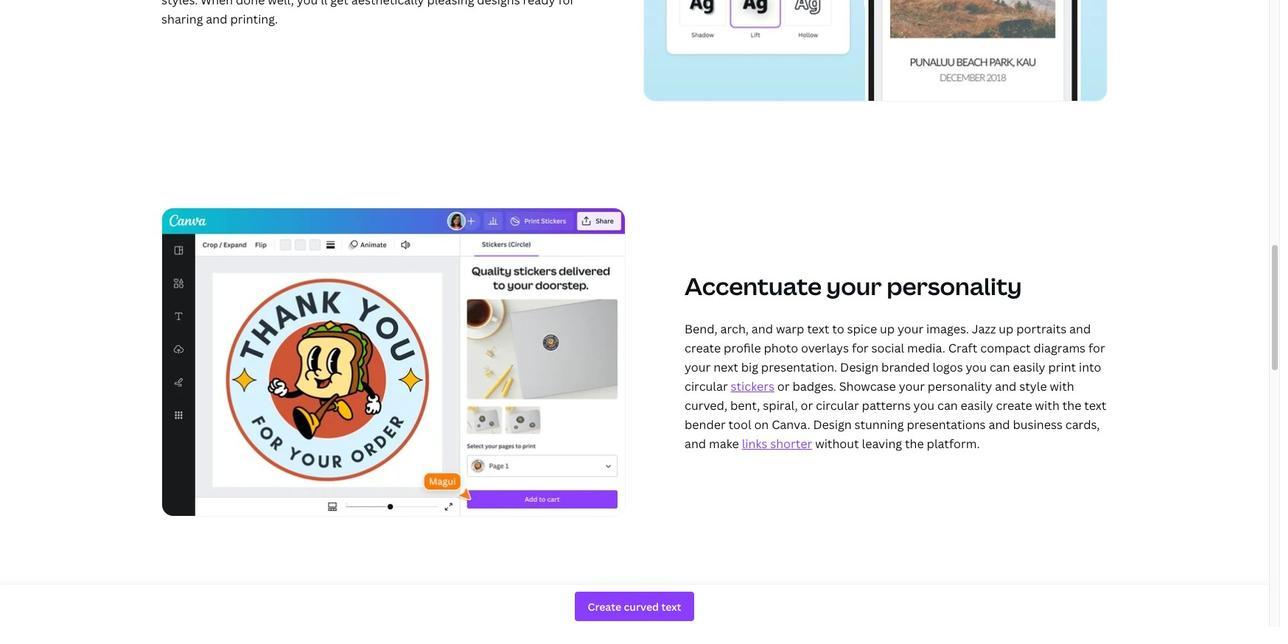 Task type: locate. For each thing, give the bounding box(es) containing it.
design up 'without' at the bottom of page
[[813, 417, 852, 433]]

on
[[754, 417, 769, 433]]

bent,
[[730, 398, 760, 414]]

without
[[815, 436, 859, 452]]

1 horizontal spatial or
[[801, 398, 813, 414]]

media.
[[907, 340, 945, 357]]

0 horizontal spatial for
[[852, 340, 869, 357]]

portraits
[[1016, 321, 1067, 338]]

up up social
[[880, 321, 895, 338]]

1 vertical spatial design
[[813, 417, 852, 433]]

with down print
[[1050, 379, 1074, 395]]

overlays
[[801, 340, 849, 357]]

0 horizontal spatial up
[[880, 321, 895, 338]]

create
[[685, 340, 721, 357], [996, 398, 1032, 414]]

and down "bender"
[[685, 436, 706, 452]]

craft
[[948, 340, 978, 357]]

0 horizontal spatial circular
[[685, 379, 728, 395]]

personality inside or badges. showcase your personality and style with curved, bent, spiral, or circular patterns you can easily create with the text bender tool on canva. design stunning presentations and business cards, and make
[[928, 379, 992, 395]]

1 horizontal spatial you
[[966, 360, 987, 376]]

or up spiral, at right bottom
[[777, 379, 790, 395]]

0 horizontal spatial or
[[777, 379, 790, 395]]

your up spice
[[826, 270, 882, 302]]

business
[[1013, 417, 1063, 433]]

next
[[713, 360, 738, 376]]

profile
[[724, 340, 761, 357]]

you down craft
[[966, 360, 987, 376]]

create down bend,
[[685, 340, 721, 357]]

0 vertical spatial the
[[1062, 398, 1081, 414]]

presentations
[[907, 417, 986, 433]]

1 horizontal spatial text
[[1084, 398, 1107, 414]]

the up cards,
[[1062, 398, 1081, 414]]

0 vertical spatial create
[[685, 340, 721, 357]]

easily up presentations
[[961, 398, 993, 414]]

1 vertical spatial you
[[913, 398, 935, 414]]

0 vertical spatial easily
[[1013, 360, 1045, 376]]

circular up curved,
[[685, 379, 728, 395]]

1 horizontal spatial create
[[996, 398, 1032, 414]]

personality down the logos
[[928, 379, 992, 395]]

you
[[966, 360, 987, 376], [913, 398, 935, 414]]

and up the 'photo'
[[752, 321, 773, 338]]

the right leaving at the right bottom of the page
[[905, 436, 924, 452]]

accentuate
[[685, 270, 822, 302]]

circular
[[685, 379, 728, 395], [816, 398, 859, 414]]

1 vertical spatial circular
[[816, 398, 859, 414]]

stickers
[[731, 379, 775, 395]]

you inside or badges. showcase your personality and style with curved, bent, spiral, or circular patterns you can easily create with the text bender tool on canva. design stunning presentations and business cards, and make
[[913, 398, 935, 414]]

0 horizontal spatial create
[[685, 340, 721, 357]]

0 vertical spatial text
[[807, 321, 829, 338]]

1 vertical spatial the
[[905, 436, 924, 452]]

design
[[840, 360, 879, 376], [813, 417, 852, 433]]

and
[[752, 321, 773, 338], [1069, 321, 1091, 338], [995, 379, 1017, 395], [989, 417, 1010, 433], [685, 436, 706, 452]]

circular down the "badges."
[[816, 398, 859, 414]]

canva.
[[772, 417, 810, 433]]

0 vertical spatial circular
[[685, 379, 728, 395]]

0 vertical spatial you
[[966, 360, 987, 376]]

circular inside bend, arch, and warp text to spice up your images. jazz up portraits and create profile photo overlays for social media. craft compact diagrams for your next big presentation. design branded logos you can easily print into circular
[[685, 379, 728, 395]]

can down compact
[[990, 360, 1010, 376]]

text left the to
[[807, 321, 829, 338]]

can
[[990, 360, 1010, 376], [937, 398, 958, 414]]

1 vertical spatial or
[[801, 398, 813, 414]]

the inside or badges. showcase your personality and style with curved, bent, spiral, or circular patterns you can easily create with the text bender tool on canva. design stunning presentations and business cards, and make
[[1062, 398, 1081, 414]]

1 horizontal spatial easily
[[1013, 360, 1045, 376]]

text up cards,
[[1084, 398, 1107, 414]]

bend,
[[685, 321, 718, 338]]

circular inside or badges. showcase your personality and style with curved, bent, spiral, or circular patterns you can easily create with the text bender tool on canva. design stunning presentations and business cards, and make
[[816, 398, 859, 414]]

create down style
[[996, 398, 1032, 414]]

1 vertical spatial personality
[[928, 379, 992, 395]]

1 vertical spatial can
[[937, 398, 958, 414]]

0 horizontal spatial easily
[[961, 398, 993, 414]]

platform.
[[927, 436, 980, 452]]

bend, arch, and warp text to spice up your images. jazz up portraits and create profile photo overlays for social media. craft compact diagrams for your next big presentation. design branded logos you can easily print into circular
[[685, 321, 1105, 395]]

1 horizontal spatial the
[[1062, 398, 1081, 414]]

can up presentations
[[937, 398, 958, 414]]

badges.
[[793, 379, 836, 395]]

arch,
[[720, 321, 749, 338]]

0 horizontal spatial you
[[913, 398, 935, 414]]

easily
[[1013, 360, 1045, 376], [961, 398, 993, 414]]

with
[[1050, 379, 1074, 395], [1035, 398, 1060, 414]]

1 horizontal spatial for
[[1088, 340, 1105, 357]]

links
[[742, 436, 767, 452]]

1 vertical spatial easily
[[961, 398, 993, 414]]

or
[[777, 379, 790, 395], [801, 398, 813, 414]]

design inside bend, arch, and warp text to spice up your images. jazz up portraits and create profile photo overlays for social media. craft compact diagrams for your next big presentation. design branded logos you can easily print into circular
[[840, 360, 879, 376]]

up up compact
[[999, 321, 1014, 338]]

0 horizontal spatial text
[[807, 321, 829, 338]]

design up showcase
[[840, 360, 879, 376]]

0 vertical spatial can
[[990, 360, 1010, 376]]

the
[[1062, 398, 1081, 414], [905, 436, 924, 452]]

spiral,
[[763, 398, 798, 414]]

or down the "badges."
[[801, 398, 813, 414]]

for up into
[[1088, 340, 1105, 357]]

1 vertical spatial text
[[1084, 398, 1107, 414]]

your
[[826, 270, 882, 302], [898, 321, 924, 338], [685, 360, 711, 376], [899, 379, 925, 395]]

personality
[[887, 270, 1022, 302], [928, 379, 992, 395]]

can inside bend, arch, and warp text to spice up your images. jazz up portraits and create profile photo overlays for social media. craft compact diagrams for your next big presentation. design branded logos you can easily print into circular
[[990, 360, 1010, 376]]

curved,
[[685, 398, 727, 414]]

up
[[880, 321, 895, 338], [999, 321, 1014, 338]]

2 up from the left
[[999, 321, 1014, 338]]

easily inside or badges. showcase your personality and style with curved, bent, spiral, or circular patterns you can easily create with the text bender tool on canva. design stunning presentations and business cards, and make
[[961, 398, 993, 414]]

into
[[1079, 360, 1101, 376]]

spice
[[847, 321, 877, 338]]

1 horizontal spatial up
[[999, 321, 1014, 338]]

0 vertical spatial design
[[840, 360, 879, 376]]

1 horizontal spatial can
[[990, 360, 1010, 376]]

with up business
[[1035, 398, 1060, 414]]

0 horizontal spatial can
[[937, 398, 958, 414]]

1 vertical spatial create
[[996, 398, 1032, 414]]

bender
[[685, 417, 726, 433]]

you inside bend, arch, and warp text to spice up your images. jazz up portraits and create profile photo overlays for social media. craft compact diagrams for your next big presentation. design branded logos you can easily print into circular
[[966, 360, 987, 376]]

you up presentations
[[913, 398, 935, 414]]

text
[[807, 321, 829, 338], [1084, 398, 1107, 414]]

stunning
[[854, 417, 904, 433]]

your down branded
[[899, 379, 925, 395]]

for
[[852, 340, 869, 357], [1088, 340, 1105, 357]]

easily up style
[[1013, 360, 1045, 376]]

for down spice
[[852, 340, 869, 357]]

stickers link
[[731, 379, 775, 395]]

1 horizontal spatial circular
[[816, 398, 859, 414]]

2 for from the left
[[1088, 340, 1105, 357]]

personality up images.
[[887, 270, 1022, 302]]

1 for from the left
[[852, 340, 869, 357]]

to
[[832, 321, 844, 338]]



Task type: describe. For each thing, give the bounding box(es) containing it.
0 vertical spatial with
[[1050, 379, 1074, 395]]

leaving
[[862, 436, 902, 452]]

logos
[[933, 360, 963, 376]]

links shorter without leaving the platform.
[[742, 436, 980, 452]]

your left next at the bottom of page
[[685, 360, 711, 376]]

and up diagrams
[[1069, 321, 1091, 338]]

text inside or badges. showcase your personality and style with curved, bent, spiral, or circular patterns you can easily create with the text bender tool on canva. design stunning presentations and business cards, and make
[[1084, 398, 1107, 414]]

text inside bend, arch, and warp text to spice up your images. jazz up portraits and create profile photo overlays for social media. craft compact diagrams for your next big presentation. design branded logos you can easily print into circular
[[807, 321, 829, 338]]

make
[[709, 436, 739, 452]]

tool
[[729, 417, 751, 433]]

warp
[[776, 321, 804, 338]]

your up media.
[[898, 321, 924, 338]]

print
[[1048, 360, 1076, 376]]

or badges. showcase your personality and style with curved, bent, spiral, or circular patterns you can easily create with the text bender tool on canva. design stunning presentations and business cards, and make
[[685, 379, 1107, 452]]

print your design into a sticker image
[[161, 208, 626, 517]]

images.
[[926, 321, 969, 338]]

patterns
[[862, 398, 911, 414]]

big
[[741, 360, 758, 376]]

your inside or badges. showcase your personality and style with curved, bent, spiral, or circular patterns you can easily create with the text bender tool on canva. design stunning presentations and business cards, and make
[[899, 379, 925, 395]]

style
[[1019, 379, 1047, 395]]

and left style
[[995, 379, 1017, 395]]

diagrams
[[1034, 340, 1086, 357]]

easily inside bend, arch, and warp text to spice up your images. jazz up portraits and create profile photo overlays for social media. craft compact diagrams for your next big presentation. design branded logos you can easily print into circular
[[1013, 360, 1045, 376]]

create inside bend, arch, and warp text to spice up your images. jazz up portraits and create profile photo overlays for social media. craft compact diagrams for your next big presentation. design branded logos you can easily print into circular
[[685, 340, 721, 357]]

design inside or badges. showcase your personality and style with curved, bent, spiral, or circular patterns you can easily create with the text bender tool on canva. design stunning presentations and business cards, and make
[[813, 417, 852, 433]]

1 vertical spatial with
[[1035, 398, 1060, 414]]

links shorter link
[[742, 436, 812, 452]]

create inside or badges. showcase your personality and style with curved, bent, spiral, or circular patterns you can easily create with the text bender tool on canva. design stunning presentations and business cards, and make
[[996, 398, 1032, 414]]

shorter
[[770, 436, 812, 452]]

0 vertical spatial personality
[[887, 270, 1022, 302]]

branded
[[881, 360, 930, 376]]

social
[[871, 340, 904, 357]]

can inside or badges. showcase your personality and style with curved, bent, spiral, or circular patterns you can easily create with the text bender tool on canva. design stunning presentations and business cards, and make
[[937, 398, 958, 414]]

1 up from the left
[[880, 321, 895, 338]]

jazz
[[972, 321, 996, 338]]

showcase
[[839, 379, 896, 395]]

accentuate your personality
[[685, 270, 1022, 302]]

cards,
[[1065, 417, 1100, 433]]

presentation.
[[761, 360, 837, 376]]

photo
[[764, 340, 798, 357]]

0 vertical spatial or
[[777, 379, 790, 395]]

and left business
[[989, 417, 1010, 433]]

compact
[[980, 340, 1031, 357]]

0 horizontal spatial the
[[905, 436, 924, 452]]



Task type: vqa. For each thing, say whether or not it's contained in the screenshot.
Try Canva Pro button inside the Main menu bar
no



